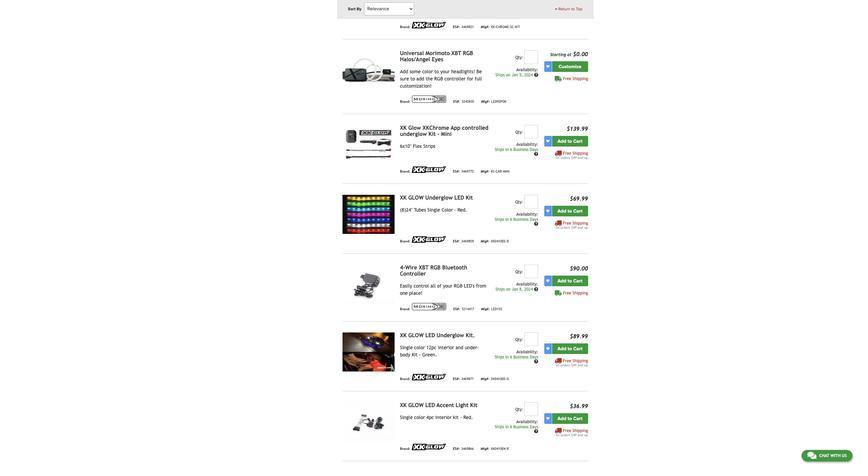 Task type: locate. For each thing, give the bounding box(es) containing it.
ships in 6 business days up question circle image
[[495, 355, 539, 360]]

4 free shipping on orders $49 and up from the top
[[556, 429, 588, 437]]

add to wish list image
[[547, 65, 550, 68], [547, 140, 550, 143], [547, 347, 550, 351]]

up down $36.99 at bottom
[[585, 434, 588, 437]]

6 availability: from the top
[[517, 420, 539, 425]]

3 qty: from the top
[[516, 200, 524, 205]]

1 vertical spatial xbt
[[419, 265, 429, 271]]

1 vertical spatial morimoto - corporate logo image
[[412, 303, 447, 311]]

xk glow led underglow kit. link
[[400, 332, 475, 339]]

0 vertical spatial xbt
[[452, 50, 462, 56]]

1 $49 from the top
[[572, 156, 577, 160]]

6 free from the top
[[563, 359, 572, 364]]

3 orders from the top
[[561, 364, 571, 367]]

2 vertical spatial add to wish list image
[[547, 417, 550, 421]]

from
[[476, 283, 487, 289]]

add to wish list image
[[547, 210, 550, 213], [547, 279, 550, 283], [547, 417, 550, 421]]

es#: left 3469772 at the right of the page
[[453, 170, 460, 174]]

kit up the strips
[[429, 131, 436, 137]]

business
[[514, 147, 529, 152], [514, 217, 529, 222], [514, 355, 529, 360], [514, 425, 529, 430]]

green.
[[423, 352, 437, 358]]

on for $69.99
[[556, 226, 560, 230]]

single left 4pc on the bottom
[[400, 415, 413, 420]]

6
[[510, 147, 512, 152], [510, 217, 512, 222], [510, 355, 512, 360], [510, 425, 512, 430]]

2 add to wish list image from the top
[[547, 279, 550, 283]]

es#3469866 - xk041004-r - xk glow led accent light kit - single color 4pc interior kit - red. - xkglow - audi bmw volkswagen mini image
[[343, 403, 395, 442]]

es#: left 3245835
[[454, 100, 461, 104]]

rgb left led's
[[454, 283, 463, 289]]

led92pdk
[[492, 100, 507, 104]]

universal morimoto xbt rgb halos/angel eyes link
[[400, 50, 473, 63]]

free shipping on orders $49 and up down '$139.99'
[[556, 151, 588, 160]]

2024 right 8,
[[525, 287, 533, 292]]

1 vertical spatial jan
[[512, 287, 518, 292]]

rgb right the the
[[435, 76, 443, 81]]

4 shipping from the top
[[573, 221, 588, 226]]

led's
[[464, 283, 475, 289]]

$49 for $36.99
[[572, 434, 577, 437]]

add to cart down $69.99
[[558, 208, 583, 214]]

qty: for xk glow underglow led kit
[[516, 200, 524, 205]]

es#3245835 - led92pdk - universal morimoto xbt rgb halos/angel eyes - add some color to your headlights! be sure to add the rgb controller for full customization! - morimoto - audi bmw volkswagen mini image
[[343, 50, 395, 89]]

up down $69.99
[[585, 226, 588, 230]]

2024
[[525, 73, 533, 77], [525, 287, 533, 292]]

1 morimoto - corporate logo image from the top
[[412, 95, 447, 103]]

2024 for 4-wire xbt rgb bluetooth controller
[[525, 287, 533, 292]]

availability: for xk glow xkchrome app controlled underglow kit - mini
[[517, 142, 539, 147]]

in up xk041004- at the bottom
[[506, 425, 509, 430]]

0 vertical spatial interior
[[438, 345, 454, 351]]

mfg#:
[[481, 25, 490, 29], [481, 100, 490, 104], [481, 170, 490, 174], [481, 240, 490, 244], [481, 308, 490, 311], [481, 378, 490, 381], [481, 447, 490, 451]]

xk glow xkchrome app controlled underglow kit - mini link
[[400, 125, 489, 137]]

xkglow - corporate logo image for led
[[412, 236, 446, 243]]

0 vertical spatial underglow
[[426, 195, 453, 201]]

rgb inside easily control all of your rgb led's from one place!
[[454, 283, 463, 289]]

add for $139.99
[[558, 138, 567, 144]]

ships on jan 5, 2024
[[496, 73, 534, 77]]

2 days from the top
[[530, 217, 539, 222]]

$49 for $89.99
[[572, 364, 577, 367]]

xkglow - corporate logo image for app
[[412, 166, 446, 173]]

mfg#: left led92pdk
[[481, 100, 490, 104]]

glow
[[409, 125, 421, 131]]

2 qty: from the top
[[516, 130, 524, 135]]

return
[[559, 7, 571, 11]]

4-
[[400, 265, 405, 271]]

one
[[400, 291, 408, 296]]

4 qty: from the top
[[516, 270, 524, 274]]

free right caret up image
[[563, 6, 572, 11]]

to inside 'link'
[[572, 7, 575, 11]]

1 days from the top
[[530, 147, 539, 152]]

2 add to cart from the top
[[558, 208, 583, 214]]

single inside single color 12pc interior and under- body kit - green.
[[400, 345, 413, 351]]

led for accent
[[426, 402, 435, 409]]

2 vertical spatial free shipping
[[563, 291, 588, 296]]

qty: for xk glow led accent light kit
[[516, 407, 524, 412]]

xkglow - corporate logo image down green.
[[412, 374, 446, 381]]

2 vertical spatial add to wish list image
[[547, 347, 550, 351]]

5 free from the top
[[563, 291, 572, 296]]

xkglow - corporate logo image down (8)24" tubes single color - red.
[[412, 236, 446, 243]]

availability: for universal morimoto xbt rgb halos/angel eyes
[[517, 67, 539, 72]]

xk for xk glow led accent light kit
[[400, 402, 407, 409]]

qty: for xk glow xkchrome app controlled underglow kit - mini
[[516, 130, 524, 135]]

4 cart from the top
[[574, 346, 583, 352]]

es#: left '3469866'
[[453, 447, 460, 451]]

and down '$139.99'
[[578, 156, 584, 160]]

6 for xk glow xkchrome app controlled underglow kit - mini
[[510, 147, 512, 152]]

interior for accent
[[436, 415, 452, 420]]

your inside easily control all of your rgb led's from one place!
[[443, 283, 453, 289]]

es#: for halos/angel
[[454, 100, 461, 104]]

up down "$89.99"
[[585, 364, 588, 367]]

- inside the xk glow xkchrome app controlled underglow kit - mini
[[438, 131, 440, 137]]

0 vertical spatial 2024
[[525, 73, 533, 77]]

single up body
[[400, 345, 413, 351]]

xbt inside universal morimoto xbt rgb halos/angel eyes
[[452, 50, 462, 56]]

ships in 6 business days for xk glow underglow led kit
[[495, 217, 539, 222]]

under-
[[465, 345, 479, 351]]

ships in 6 business days up "xk041002-"
[[495, 217, 539, 222]]

es#: for controlled
[[453, 170, 460, 174]]

xk041005-
[[491, 378, 507, 381]]

1 vertical spatial glow
[[409, 332, 424, 339]]

rgb inside universal morimoto xbt rgb halos/angel eyes
[[463, 50, 473, 56]]

0 vertical spatial color
[[422, 69, 433, 74]]

cart down $36.99 at bottom
[[574, 416, 583, 422]]

1 vertical spatial single
[[400, 345, 413, 351]]

brand: for xk glow underglow led kit
[[400, 240, 411, 244]]

es#3469871 - xk041005-g - xk glow led underglow kit. - single color 12pc interior and under-body kit - green. - xkglow - audi bmw volkswagen mini image
[[343, 333, 395, 372]]

- left mini
[[438, 131, 440, 137]]

led
[[455, 195, 464, 201], [426, 332, 435, 339], [426, 402, 435, 409]]

1 glow from the top
[[409, 195, 424, 201]]

0 vertical spatial your
[[441, 69, 450, 74]]

None number field
[[525, 50, 539, 64], [525, 125, 539, 139], [525, 195, 539, 209], [525, 265, 539, 279], [525, 333, 539, 346], [525, 403, 539, 416], [525, 50, 539, 64], [525, 125, 539, 139], [525, 195, 539, 209], [525, 265, 539, 279], [525, 333, 539, 346], [525, 403, 539, 416]]

2 free from the top
[[563, 76, 572, 81]]

2 ships in 6 business days from the top
[[495, 217, 539, 222]]

3 xkglow - corporate logo image from the top
[[412, 236, 446, 243]]

underglow up (8)24" tubes single color - red.
[[426, 195, 453, 201]]

0 horizontal spatial xbt
[[419, 265, 429, 271]]

2 add to wish list image from the top
[[547, 140, 550, 143]]

mfg#: for 4-wire xbt rgb bluetooth controller
[[481, 308, 490, 311]]

and down $69.99
[[578, 226, 584, 230]]

jan left 8,
[[512, 287, 518, 292]]

2 vertical spatial glow
[[409, 402, 424, 409]]

chat with us
[[820, 454, 847, 459]]

4 orders from the top
[[561, 434, 571, 437]]

4 days from the top
[[530, 425, 539, 430]]

5 xkglow - corporate logo image from the top
[[412, 444, 446, 451]]

free shipping down $90.00
[[563, 291, 588, 296]]

2 shipping from the top
[[573, 76, 588, 81]]

question circle image
[[534, 73, 539, 77], [534, 152, 539, 156], [534, 222, 539, 226], [534, 287, 539, 292], [534, 430, 539, 434]]

days for $139.99
[[530, 147, 539, 152]]

1 xk from the top
[[400, 125, 407, 131]]

3 add to cart from the top
[[558, 278, 583, 284]]

add to cart button down $69.99
[[552, 206, 588, 217]]

glow up single color 4pc interior kit - red. on the bottom of the page
[[409, 402, 424, 409]]

free shipping on orders $49 and up down $36.99 at bottom
[[556, 429, 588, 437]]

r for xk glow underglow led kit
[[507, 240, 509, 244]]

6 brand: from the top
[[400, 378, 411, 381]]

shipping down $36.99 at bottom
[[573, 429, 588, 434]]

free shipping on orders $49 and up for $139.99
[[556, 151, 588, 160]]

question circle image for universal morimoto xbt rgb halos/angel eyes
[[534, 73, 539, 77]]

cart down $90.00
[[574, 278, 583, 284]]

chat
[[820, 454, 830, 459]]

kit right body
[[412, 352, 418, 358]]

mfg#: left "xk041002-"
[[481, 240, 490, 244]]

wire
[[405, 265, 417, 271]]

up for $36.99
[[585, 434, 588, 437]]

5 add to cart from the top
[[558, 416, 583, 422]]

and for $36.99
[[578, 434, 584, 437]]

kit inside single color 12pc interior and under- body kit - green.
[[412, 352, 418, 358]]

es#: for bluetooth
[[454, 308, 461, 311]]

business for xk glow xkchrome app controlled underglow kit - mini
[[514, 147, 529, 152]]

of
[[437, 283, 442, 289]]

3 business from the top
[[514, 355, 529, 360]]

7 brand: from the top
[[400, 447, 411, 451]]

morimoto
[[426, 50, 450, 56]]

light
[[456, 402, 469, 409]]

1 add to cart button from the top
[[552, 136, 588, 147]]

es#: 3469866
[[453, 447, 474, 451]]

free shipping on orders $49 and up for $36.99
[[556, 429, 588, 437]]

single for accent
[[400, 415, 413, 420]]

cart down "$89.99"
[[574, 346, 583, 352]]

add to wish list image for $90.00
[[547, 279, 550, 283]]

interior inside single color 12pc interior and under- body kit - green.
[[438, 345, 454, 351]]

add to cart
[[558, 138, 583, 144], [558, 208, 583, 214], [558, 278, 583, 284], [558, 346, 583, 352], [558, 416, 583, 422]]

shipping down '$139.99'
[[573, 151, 588, 156]]

1 vertical spatial free shipping
[[563, 76, 588, 81]]

shipping right return
[[573, 6, 588, 11]]

ships in 6 business days up xk041004- at the bottom
[[495, 425, 539, 430]]

1 vertical spatial interior
[[436, 415, 452, 420]]

1 vertical spatial add to wish list image
[[547, 279, 550, 283]]

xk inside the xk glow xkchrome app controlled underglow kit - mini
[[400, 125, 407, 131]]

2 r from the top
[[507, 447, 509, 451]]

qty:
[[516, 55, 524, 60], [516, 130, 524, 135], [516, 200, 524, 205], [516, 270, 524, 274], [516, 338, 524, 342], [516, 407, 524, 412]]

mfg#: for universal morimoto xbt rgb halos/angel eyes
[[481, 100, 490, 104]]

body
[[400, 352, 411, 358]]

and left under-
[[456, 345, 464, 351]]

3 add to wish list image from the top
[[547, 347, 550, 351]]

all
[[431, 283, 436, 289]]

2024 right 5,
[[525, 73, 533, 77]]

r
[[507, 240, 509, 244], [507, 447, 509, 451]]

0 vertical spatial glow
[[409, 195, 424, 201]]

1 vertical spatial led
[[426, 332, 435, 339]]

free shipping on orders $49 and up down $69.99
[[556, 221, 588, 230]]

color inside "add some color to your headlights! be sure to add the rgb controller for full customization!"
[[422, 69, 433, 74]]

$139.99
[[567, 126, 588, 132]]

1 add to wish list image from the top
[[547, 65, 550, 68]]

red. right color
[[458, 207, 468, 213]]

control
[[414, 283, 429, 289]]

color left 12pc
[[414, 345, 425, 351]]

$49 down '$139.99'
[[572, 156, 577, 160]]

1 up from the top
[[585, 156, 588, 160]]

12pc
[[427, 345, 437, 351]]

es#3469859 - xk041002-r - xk glow underglow led kit - (8)24" tubes single color - red. - xkglow - audi bmw volkswagen mini image
[[343, 195, 395, 234]]

- left green.
[[419, 352, 421, 358]]

mfg#: left led152
[[481, 308, 490, 311]]

xk glow led underglow kit.
[[400, 332, 475, 339]]

add to cart button for $89.99
[[552, 344, 588, 354]]

1 free shipping from the top
[[563, 6, 588, 11]]

0 vertical spatial jan
[[512, 73, 518, 77]]

your inside "add some color to your headlights! be sure to add the rgb controller for full customization!"
[[441, 69, 450, 74]]

4 brand: from the top
[[400, 240, 411, 244]]

8,
[[520, 287, 523, 292]]

1 free shipping on orders $49 and up from the top
[[556, 151, 588, 160]]

free
[[563, 6, 572, 11], [563, 76, 572, 81], [563, 151, 572, 156], [563, 221, 572, 226], [563, 291, 572, 296], [563, 359, 572, 364], [563, 429, 572, 434]]

2 free shipping on orders $49 and up from the top
[[556, 221, 588, 230]]

$49 for $69.99
[[572, 226, 577, 230]]

kit inside the xk glow xkchrome app controlled underglow kit - mini
[[429, 131, 436, 137]]

underglow
[[426, 195, 453, 201], [437, 332, 464, 339]]

ships in 6 business days
[[495, 147, 539, 152], [495, 217, 539, 222], [495, 355, 539, 360], [495, 425, 539, 430]]

$49 down $36.99 at bottom
[[572, 434, 577, 437]]

5 cart from the top
[[574, 416, 583, 422]]

2 question circle image from the top
[[534, 152, 539, 156]]

1 availability: from the top
[[517, 67, 539, 72]]

color inside single color 12pc interior and under- body kit - green.
[[414, 345, 425, 351]]

morimoto - corporate logo image
[[412, 95, 447, 103], [412, 303, 447, 311]]

cart down $69.99
[[574, 208, 583, 214]]

4 question circle image from the top
[[534, 287, 539, 292]]

to left 'top'
[[572, 7, 575, 11]]

free shipping right caret up image
[[563, 6, 588, 11]]

4 add to cart from the top
[[558, 346, 583, 352]]

underglow
[[400, 131, 427, 137]]

2 vertical spatial color
[[414, 415, 425, 420]]

6 qty: from the top
[[516, 407, 524, 412]]

add to cart down '$139.99'
[[558, 138, 583, 144]]

3 free shipping on orders $49 and up from the top
[[556, 359, 588, 367]]

4 6 from the top
[[510, 425, 512, 430]]

4 availability: from the top
[[517, 282, 539, 287]]

us
[[842, 454, 847, 459]]

xk
[[400, 125, 407, 131], [400, 195, 407, 201], [400, 332, 407, 339], [400, 402, 407, 409]]

xbt for morimoto
[[452, 50, 462, 56]]

add to cart down $36.99 at bottom
[[558, 416, 583, 422]]

add to wish list image for universal morimoto xbt rgb halos/angel eyes
[[547, 65, 550, 68]]

2 jan from the top
[[512, 287, 518, 292]]

in
[[506, 147, 509, 152], [506, 217, 509, 222], [506, 355, 509, 360], [506, 425, 509, 430]]

xbt inside 4-wire xbt rgb bluetooth controller
[[419, 265, 429, 271]]

es#: left 3469821
[[453, 25, 460, 29]]

to down '$139.99'
[[568, 138, 572, 144]]

add
[[400, 69, 408, 74], [558, 138, 567, 144], [558, 208, 567, 214], [558, 278, 567, 284], [558, 346, 567, 352], [558, 416, 567, 422]]

brand:
[[400, 25, 411, 29], [400, 100, 411, 104], [400, 170, 411, 174], [400, 240, 411, 244], [400, 308, 411, 311], [400, 378, 411, 381], [400, 447, 411, 451]]

in up "xk041002-"
[[506, 217, 509, 222]]

4 business from the top
[[514, 425, 529, 430]]

1 r from the top
[[507, 240, 509, 244]]

1 cart from the top
[[574, 138, 583, 144]]

2 brand: from the top
[[400, 100, 411, 104]]

qty: for 4-wire xbt rgb bluetooth controller
[[516, 270, 524, 274]]

2 xkglow - corporate logo image from the top
[[412, 166, 446, 173]]

1 business from the top
[[514, 147, 529, 152]]

5 availability: from the top
[[517, 350, 539, 355]]

days for $36.99
[[530, 425, 539, 430]]

and down $36.99 at bottom
[[578, 434, 584, 437]]

comments image
[[808, 452, 817, 460]]

1 vertical spatial red.
[[464, 415, 473, 420]]

interior
[[438, 345, 454, 351], [436, 415, 452, 420]]

add to cart button
[[552, 136, 588, 147], [552, 206, 588, 217], [552, 276, 588, 286], [552, 344, 588, 354], [552, 414, 588, 424]]

2024 for universal morimoto xbt rgb halos/angel eyes
[[525, 73, 533, 77]]

1 vertical spatial color
[[414, 345, 425, 351]]

3 $49 from the top
[[572, 364, 577, 367]]

days for $69.99
[[530, 217, 539, 222]]

4-wire xbt rgb bluetooth controller link
[[400, 265, 468, 277]]

xkglow - corporate logo image
[[412, 22, 446, 28], [412, 166, 446, 173], [412, 236, 446, 243], [412, 374, 446, 381], [412, 444, 446, 451]]

2 up from the top
[[585, 226, 588, 230]]

1 add to cart from the top
[[558, 138, 583, 144]]

rgb up all
[[431, 265, 441, 271]]

to down some at top left
[[411, 76, 415, 81]]

your right 'of'
[[443, 283, 453, 289]]

3 days from the top
[[530, 355, 539, 360]]

5 shipping from the top
[[573, 291, 588, 296]]

add to cart button down $90.00
[[552, 276, 588, 286]]

ships up 'xk041005-'
[[495, 355, 504, 360]]

on for $139.99
[[556, 156, 560, 160]]

2 morimoto - corporate logo image from the top
[[412, 303, 447, 311]]

mfg#: left 'xk041005-'
[[481, 378, 490, 381]]

controller
[[445, 76, 466, 81]]

shipping down $90.00
[[573, 291, 588, 296]]

2 orders from the top
[[561, 226, 571, 230]]

and
[[578, 156, 584, 160], [578, 226, 584, 230], [456, 345, 464, 351], [578, 364, 584, 367], [578, 434, 584, 437]]

jan
[[512, 73, 518, 77], [512, 287, 518, 292]]

color left 4pc on the bottom
[[414, 415, 425, 420]]

(8)24"
[[400, 207, 413, 213]]

led up 12pc
[[426, 332, 435, 339]]

ships right from
[[496, 287, 505, 292]]

3 xk from the top
[[400, 332, 407, 339]]

easily control all of your rgb led's from one place!
[[400, 283, 487, 296]]

add to cart button down "$89.99"
[[552, 344, 588, 354]]

1 vertical spatial add to wish list image
[[547, 140, 550, 143]]

your
[[441, 69, 450, 74], [443, 283, 453, 289]]

2 add to cart button from the top
[[552, 206, 588, 217]]

add to cart down "$89.99"
[[558, 346, 583, 352]]

xbt right wire at the bottom
[[419, 265, 429, 271]]

free down customize
[[563, 76, 572, 81]]

mini
[[503, 170, 510, 174]]

4 up from the top
[[585, 434, 588, 437]]

3 brand: from the top
[[400, 170, 411, 174]]

3 in from the top
[[506, 355, 509, 360]]

add to cart button down $36.99 at bottom
[[552, 414, 588, 424]]

ships
[[496, 73, 505, 77], [495, 147, 504, 152], [495, 217, 504, 222], [496, 287, 505, 292], [495, 355, 504, 360], [495, 425, 504, 430]]

$49 down $69.99
[[572, 226, 577, 230]]

add to cart button down '$139.99'
[[552, 136, 588, 147]]

in for xk glow led underglow kit.
[[506, 355, 509, 360]]

glow
[[409, 195, 424, 201], [409, 332, 424, 339], [409, 402, 424, 409]]

mfg#: for xk glow led accent light kit
[[481, 447, 490, 451]]

for
[[467, 76, 474, 81]]

color up the the
[[422, 69, 433, 74]]

1 vertical spatial r
[[507, 447, 509, 451]]

add to cart for $90.00
[[558, 278, 583, 284]]

0 vertical spatial led
[[455, 195, 464, 201]]

add to cart for $69.99
[[558, 208, 583, 214]]

add to wish list image for xk glow xkchrome app controlled underglow kit - mini
[[547, 140, 550, 143]]

es#: left the 3469859 on the right of the page
[[453, 240, 460, 244]]

ships on jan 8, 2024
[[496, 287, 534, 292]]

5 question circle image from the top
[[534, 430, 539, 434]]

2 cart from the top
[[574, 208, 583, 214]]

1 jan from the top
[[512, 73, 518, 77]]

xk for xk glow underglow led kit
[[400, 195, 407, 201]]

1 vertical spatial 2024
[[525, 287, 533, 292]]

2 2024 from the top
[[525, 287, 533, 292]]

3245835
[[462, 100, 475, 104]]

(8)24" tubes single color - red.
[[400, 207, 468, 213]]

orders for $89.99
[[561, 364, 571, 367]]

1 6 from the top
[[510, 147, 512, 152]]

mfg#: left xk-
[[481, 25, 490, 29]]

1 vertical spatial your
[[443, 283, 453, 289]]

orders down '$139.99'
[[561, 156, 571, 160]]

0 vertical spatial morimoto - corporate logo image
[[412, 95, 447, 103]]

6x10" flex strips
[[400, 144, 436, 149]]

ships for xk glow led underglow kit.
[[495, 355, 504, 360]]

0 vertical spatial add to wish list image
[[547, 210, 550, 213]]

your for halos/angel
[[441, 69, 450, 74]]

0 vertical spatial red.
[[458, 207, 468, 213]]

2 $49 from the top
[[572, 226, 577, 230]]

es#:
[[453, 25, 460, 29], [454, 100, 461, 104], [453, 170, 460, 174], [453, 240, 460, 244], [454, 308, 461, 311], [453, 378, 460, 381], [453, 447, 460, 451]]

question circle image for xk glow xkchrome app controlled underglow kit - mini
[[534, 152, 539, 156]]

4 xkglow - corporate logo image from the top
[[412, 374, 446, 381]]

to down $69.99
[[568, 208, 572, 214]]

add to wish list image for $69.99
[[547, 210, 550, 213]]

full
[[475, 76, 482, 81]]

3 add to cart button from the top
[[552, 276, 588, 286]]

color
[[422, 69, 433, 74], [414, 345, 425, 351], [414, 415, 425, 420]]

4 in from the top
[[506, 425, 509, 430]]

2 availability: from the top
[[517, 142, 539, 147]]

controlled
[[462, 125, 489, 131]]

1 in from the top
[[506, 147, 509, 152]]

1 question circle image from the top
[[534, 73, 539, 77]]

orders for $69.99
[[561, 226, 571, 230]]

2 6 from the top
[[510, 217, 512, 222]]

0 vertical spatial free shipping
[[563, 6, 588, 11]]

interior down accent
[[436, 415, 452, 420]]

2 vertical spatial single
[[400, 415, 413, 420]]

cart for $69.99
[[574, 208, 583, 214]]

ships in 6 business days up the mini
[[495, 147, 539, 152]]

free shipping
[[563, 6, 588, 11], [563, 76, 588, 81], [563, 291, 588, 296]]

up for $139.99
[[585, 156, 588, 160]]

5,
[[520, 73, 523, 77]]

orders down $69.99
[[561, 226, 571, 230]]

in up the mini
[[506, 147, 509, 152]]

add to cart button for $139.99
[[552, 136, 588, 147]]

4 $49 from the top
[[572, 434, 577, 437]]

question circle image for xk glow underglow led kit
[[534, 222, 539, 226]]

es#: for kit
[[453, 240, 460, 244]]

xk for xk glow led underglow kit.
[[400, 332, 407, 339]]

ships for 4-wire xbt rgb bluetooth controller
[[496, 287, 505, 292]]

-
[[438, 131, 440, 137], [455, 207, 456, 213], [419, 352, 421, 358], [460, 415, 462, 420]]

3 6 from the top
[[510, 355, 512, 360]]

3 up from the top
[[585, 364, 588, 367]]

cart
[[574, 138, 583, 144], [574, 208, 583, 214], [574, 278, 583, 284], [574, 346, 583, 352], [574, 416, 583, 422]]

3 add to wish list image from the top
[[547, 417, 550, 421]]

caret up image
[[555, 7, 558, 11]]

ships up car-
[[495, 147, 504, 152]]

interior for underglow
[[438, 345, 454, 351]]

brand: for xk glow led accent light kit
[[400, 447, 411, 451]]

xkglow - corporate logo image up morimoto
[[412, 22, 446, 28]]

free shipping for universal morimoto xbt rgb halos/angel eyes
[[563, 76, 588, 81]]

led152
[[492, 308, 503, 311]]

1 horizontal spatial xbt
[[452, 50, 462, 56]]

be
[[477, 69, 482, 74]]

2 vertical spatial led
[[426, 402, 435, 409]]

shipping down customize
[[573, 76, 588, 81]]

bluetooth
[[443, 265, 468, 271]]

add inside "add some color to your headlights! be sure to add the rgb controller for full customization!"
[[400, 69, 408, 74]]

xk041002-
[[491, 240, 507, 244]]

2 glow from the top
[[409, 332, 424, 339]]

mfg#: xk-chrome-sc-kit
[[481, 25, 520, 29]]

orders
[[561, 156, 571, 160], [561, 226, 571, 230], [561, 364, 571, 367], [561, 434, 571, 437]]

1 ships in 6 business days from the top
[[495, 147, 539, 152]]

4 xk from the top
[[400, 402, 407, 409]]

0 vertical spatial single
[[428, 207, 440, 213]]

free down $36.99 at bottom
[[563, 429, 572, 434]]

glow for xk glow underglow led kit
[[409, 195, 424, 201]]

shipping down $69.99
[[573, 221, 588, 226]]

0 vertical spatial r
[[507, 240, 509, 244]]

0 vertical spatial add to wish list image
[[547, 65, 550, 68]]

controller
[[400, 271, 426, 277]]

red. right kit
[[464, 415, 473, 420]]

mfg#: for xk glow underglow led kit
[[481, 240, 490, 244]]

add for $69.99
[[558, 208, 567, 214]]

free shipping on orders $49 and up down "$89.99"
[[556, 359, 588, 367]]

add to wish list image for $36.99
[[547, 417, 550, 421]]

and for $69.99
[[578, 226, 584, 230]]

mfg#: left xk041004- at the bottom
[[481, 447, 490, 451]]

and down "$89.99"
[[578, 364, 584, 367]]

add to wish list image for xk glow led underglow kit.
[[547, 347, 550, 351]]

1 shipping from the top
[[573, 6, 588, 11]]

morimoto - corporate logo image down customization!
[[412, 95, 447, 103]]

2 xk from the top
[[400, 195, 407, 201]]

4 add to cart button from the top
[[552, 344, 588, 354]]



Task type: describe. For each thing, give the bounding box(es) containing it.
color
[[442, 207, 453, 213]]

es#: 3245835
[[454, 100, 475, 104]]

add to cart for $36.99
[[558, 416, 583, 422]]

xkglow - corporate logo image for accent
[[412, 444, 446, 451]]

chat with us link
[[802, 450, 853, 462]]

rgb inside "add some color to your headlights! be sure to add the rgb controller for full customization!"
[[435, 76, 443, 81]]

your for bluetooth
[[443, 283, 453, 289]]

add for $89.99
[[558, 346, 567, 352]]

to down "$89.99"
[[568, 346, 572, 352]]

6 for xk glow led underglow kit.
[[510, 355, 512, 360]]

customize link
[[552, 61, 588, 72]]

in for xk glow underglow led kit
[[506, 217, 509, 222]]

business for xk glow led underglow kit.
[[514, 355, 529, 360]]

4pc
[[427, 415, 434, 420]]

ships for xk glow led accent light kit
[[495, 425, 504, 430]]

cart for $89.99
[[574, 346, 583, 352]]

xk041004-
[[491, 447, 507, 451]]

kit
[[453, 415, 459, 420]]

3469772
[[462, 170, 474, 174]]

xk glow led accent light kit link
[[400, 402, 478, 409]]

single color 4pc interior kit - red.
[[400, 415, 473, 420]]

mfg#: led92pdk
[[481, 100, 507, 104]]

- inside single color 12pc interior and under- body kit - green.
[[419, 352, 421, 358]]

with
[[831, 454, 841, 459]]

sc-
[[510, 25, 515, 29]]

3214417
[[462, 308, 475, 311]]

jan for universal morimoto xbt rgb halos/angel eyes
[[512, 73, 518, 77]]

brand: for universal morimoto xbt rgb halos/angel eyes
[[400, 100, 411, 104]]

morimoto - corporate logo image for controller
[[412, 303, 447, 311]]

3 free from the top
[[563, 151, 572, 156]]

es#3214417 - led152 - 4-wire xbt rgb bluetooth controller - easily control all of your rgb led's from one place! - morimoto - audi bmw volkswagen mini image
[[343, 265, 395, 304]]

es#: 3469859
[[453, 240, 474, 244]]

jan for 4-wire xbt rgb bluetooth controller
[[512, 287, 518, 292]]

add for $90.00
[[558, 278, 567, 284]]

kit down 3469772 at the right of the page
[[466, 195, 473, 201]]

1 free from the top
[[563, 6, 572, 11]]

7 free from the top
[[563, 429, 572, 434]]

up for $69.99
[[585, 226, 588, 230]]

rgb inside 4-wire xbt rgb bluetooth controller
[[431, 265, 441, 271]]

in for xk glow xkchrome app controlled underglow kit - mini
[[506, 147, 509, 152]]

add to cart for $89.99
[[558, 346, 583, 352]]

question circle image for 4-wire xbt rgb bluetooth controller
[[534, 287, 539, 292]]

ks-
[[491, 170, 496, 174]]

glow for xk glow led underglow kit.
[[409, 332, 424, 339]]

to down $36.99 at bottom
[[568, 416, 572, 422]]

and for $139.99
[[578, 156, 584, 160]]

universal
[[400, 50, 424, 56]]

color for underglow
[[414, 345, 425, 351]]

add to cart button for $69.99
[[552, 206, 588, 217]]

sort by
[[348, 7, 362, 11]]

on for $89.99
[[556, 364, 560, 367]]

question circle image for xk glow led accent light kit
[[534, 430, 539, 434]]

add for $36.99
[[558, 416, 567, 422]]

strips
[[424, 144, 436, 149]]

mfg#: led152
[[481, 308, 503, 311]]

3469821
[[462, 25, 474, 29]]

xk for xk glow xkchrome app controlled underglow kit - mini
[[400, 125, 407, 131]]

glow for xk glow led accent light kit
[[409, 402, 424, 409]]

$36.99
[[570, 403, 588, 410]]

tubes
[[414, 207, 426, 213]]

1 xkglow - corporate logo image from the top
[[412, 22, 446, 28]]

- right color
[[455, 207, 456, 213]]

sort
[[348, 7, 356, 11]]

add to cart for $139.99
[[558, 138, 583, 144]]

ships in 6 business days for xk glow led accent light kit
[[495, 425, 539, 430]]

1 vertical spatial underglow
[[437, 332, 464, 339]]

$90.00
[[570, 266, 588, 272]]

and inside single color 12pc interior and under- body kit - green.
[[456, 345, 464, 351]]

xk glow underglow led kit
[[400, 195, 473, 201]]

free shipping for 4-wire xbt rgb bluetooth controller
[[563, 291, 588, 296]]

single color 12pc interior and under- body kit - green.
[[400, 345, 479, 358]]

question circle image
[[534, 360, 539, 364]]

mfg#: for xk glow xkchrome app controlled underglow kit - mini
[[481, 170, 490, 174]]

cart for $139.99
[[574, 138, 583, 144]]

return to top link
[[555, 6, 583, 12]]

es#: for kit.
[[453, 378, 460, 381]]

mfg#: xk041002-r
[[481, 240, 509, 244]]

app
[[451, 125, 461, 131]]

orders for $139.99
[[561, 156, 571, 160]]

eyes
[[432, 56, 444, 63]]

6 for xk glow underglow led kit
[[510, 217, 512, 222]]

xkchrome
[[423, 125, 450, 131]]

6x10"
[[400, 144, 412, 149]]

sure
[[400, 76, 409, 81]]

some
[[410, 69, 421, 74]]

xk-
[[491, 25, 496, 29]]

xk glow xkchrome app controlled underglow kit - mini
[[400, 125, 489, 137]]

3 shipping from the top
[[573, 151, 588, 156]]

cart for $90.00
[[574, 278, 583, 284]]

1 brand: from the top
[[400, 25, 411, 29]]

on for $36.99
[[556, 434, 560, 437]]

add to cart button for $90.00
[[552, 276, 588, 286]]

mfg#: for xk glow led underglow kit.
[[481, 378, 490, 381]]

starting at $0.00
[[551, 51, 588, 57]]

es#3469772 - ks-car-mini - xk glow xkchrome app controlled underglow kit - mini - 6x10" flex strips - xkglow - audi bmw volkswagen mini image
[[343, 125, 395, 164]]

accent
[[437, 402, 454, 409]]

mfg#: xk041005-g
[[481, 378, 509, 381]]

top
[[576, 7, 583, 11]]

to down $90.00
[[568, 278, 572, 284]]

7 shipping from the top
[[573, 429, 588, 434]]

kit right "light"
[[470, 402, 478, 409]]

4 free from the top
[[563, 221, 572, 226]]

chrome-
[[496, 25, 510, 29]]

availability: for xk glow underglow led kit
[[517, 212, 539, 217]]

kit
[[515, 25, 520, 29]]

free shipping on orders $49 and up for $89.99
[[556, 359, 588, 367]]

starting
[[551, 52, 566, 57]]

mfg#: xk041004-r
[[481, 447, 509, 451]]

es#3469821 - xk-chrome-sc-kit - xkchrome smartphone controller - transform your single color led kit! - xkglow - audi bmw volkswagen mini image
[[343, 0, 395, 19]]

- right kit
[[460, 415, 462, 420]]

free shipping on orders $49 and up for $69.99
[[556, 221, 588, 230]]

universal morimoto xbt rgb halos/angel eyes
[[400, 50, 473, 63]]

4-wire xbt rgb bluetooth controller
[[400, 265, 468, 277]]

car-
[[496, 170, 503, 174]]

customize
[[559, 64, 582, 69]]

customization!
[[400, 83, 432, 89]]

availability: for 4-wire xbt rgb bluetooth controller
[[517, 282, 539, 287]]

headlights!
[[451, 69, 475, 74]]

easily
[[400, 283, 412, 289]]

the
[[426, 76, 433, 81]]

mfg#: ks-car-mini
[[481, 170, 510, 174]]

flex
[[413, 144, 422, 149]]

ships for universal morimoto xbt rgb halos/angel eyes
[[496, 73, 505, 77]]

$0.00
[[573, 51, 588, 57]]

mini
[[441, 131, 452, 137]]

led for underglow
[[426, 332, 435, 339]]

3469859
[[462, 240, 474, 244]]

6 shipping from the top
[[573, 359, 588, 364]]

6 for xk glow led accent light kit
[[510, 425, 512, 430]]

halos/angel
[[400, 56, 430, 63]]

up for $89.99
[[585, 364, 588, 367]]

es#: 3469821
[[453, 25, 474, 29]]

add to cart button for $36.99
[[552, 414, 588, 424]]

es#: for light
[[453, 447, 460, 451]]

ships for xk glow xkchrome app controlled underglow kit - mini
[[495, 147, 504, 152]]

availability: for xk glow led underglow kit.
[[517, 350, 539, 355]]

add
[[417, 76, 425, 81]]

xk glow led accent light kit
[[400, 402, 478, 409]]

es#: 3214417
[[454, 308, 475, 311]]

color for accent
[[414, 415, 425, 420]]

$89.99
[[570, 333, 588, 340]]

orders for $36.99
[[561, 434, 571, 437]]

to down eyes
[[435, 69, 439, 74]]

es#: 3469871
[[453, 378, 474, 381]]

ships in 6 business days for xk glow led underglow kit.
[[495, 355, 539, 360]]

business for xk glow led accent light kit
[[514, 425, 529, 430]]

and for $89.99
[[578, 364, 584, 367]]

r for xk glow led accent light kit
[[507, 447, 509, 451]]

es#: 3469772
[[453, 170, 474, 174]]

xbt for wire
[[419, 265, 429, 271]]

xk glow underglow led kit link
[[400, 195, 473, 201]]

xkglow - corporate logo image for underglow
[[412, 374, 446, 381]]



Task type: vqa. For each thing, say whether or not it's contained in the screenshot.


